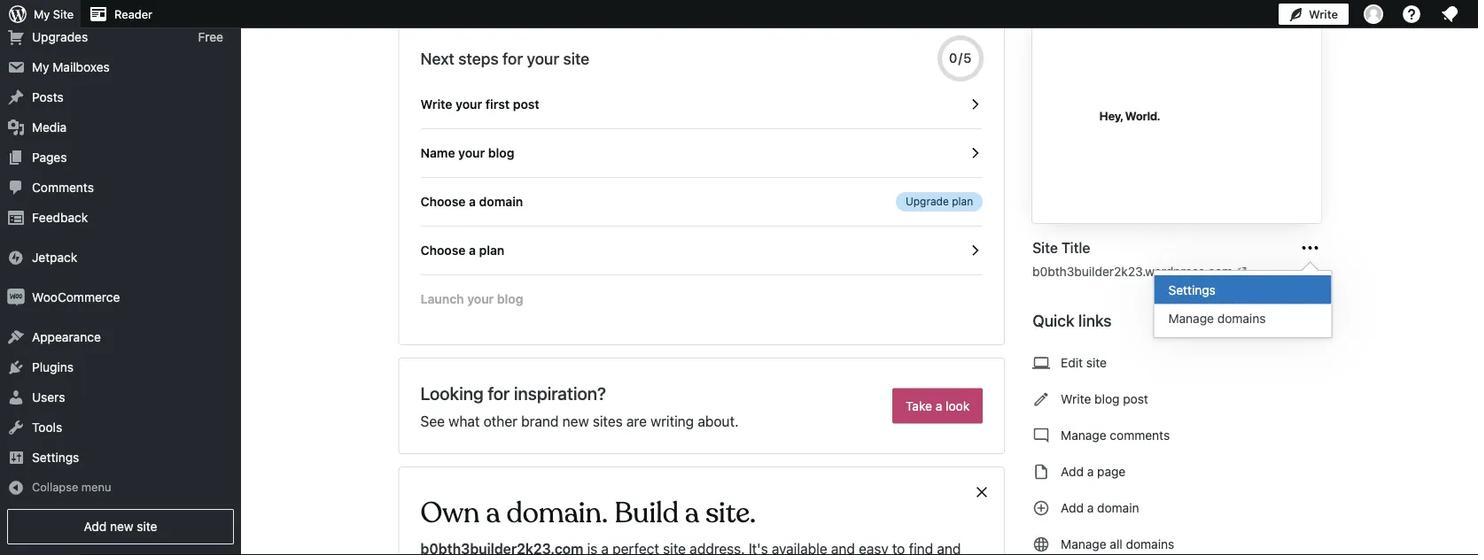 Task type: locate. For each thing, give the bounding box(es) containing it.
post inside "launchpad checklist" element
[[513, 97, 539, 112]]

manage left all
[[1061, 538, 1107, 552]]

post right first
[[513, 97, 539, 112]]

1 vertical spatial my
[[32, 60, 49, 75]]

1 horizontal spatial plan
[[952, 195, 973, 208]]

1 vertical spatial manage
[[1061, 429, 1107, 443]]

tooltip
[[1145, 261, 1332, 339]]

my up posts
[[32, 60, 49, 75]]

1 vertical spatial site
[[1033, 240, 1058, 257]]

task enabled image for choose a plan
[[967, 243, 983, 259]]

add a domain
[[1061, 501, 1139, 516]]

comments
[[1110, 429, 1170, 443]]

add new site
[[84, 520, 157, 534]]

write down next
[[421, 97, 452, 112]]

1 vertical spatial domain
[[1097, 501, 1139, 516]]

0 horizontal spatial new
[[110, 520, 133, 534]]

0 vertical spatial choose
[[421, 195, 466, 209]]

domain.
[[507, 496, 608, 532]]

2 img image from the top
[[7, 289, 25, 307]]

0 vertical spatial post
[[513, 97, 539, 112]]

1 horizontal spatial settings
[[1169, 283, 1216, 297]]

blog up manage comments
[[1095, 392, 1120, 407]]

upgrade plan
[[906, 195, 973, 208]]

1 vertical spatial site
[[1086, 356, 1107, 370]]

settings up manage domains
[[1169, 283, 1216, 297]]

0 vertical spatial site
[[563, 49, 590, 68]]

new
[[562, 413, 589, 430], [110, 520, 133, 534]]

img image inside jetpack link
[[7, 249, 25, 267]]

take a look
[[906, 399, 970, 413]]

edit site link
[[1033, 346, 1335, 381]]

2 vertical spatial manage
[[1061, 538, 1107, 552]]

0
[[949, 50, 959, 66]]

my inside my mailboxes 'link'
[[32, 60, 49, 75]]

2 task enabled image from the top
[[967, 243, 983, 259]]

1 horizontal spatial settings link
[[1154, 276, 1332, 304]]

0 horizontal spatial domain
[[479, 195, 523, 209]]

1 vertical spatial settings
[[32, 451, 79, 465]]

2 vertical spatial add
[[84, 520, 107, 534]]

write
[[1309, 8, 1338, 21], [421, 97, 452, 112], [1061, 392, 1091, 407]]

tools link
[[0, 413, 241, 443]]

quick
[[1033, 312, 1075, 331]]

0 vertical spatial task enabled image
[[967, 97, 983, 113]]

1 vertical spatial settings link
[[0, 443, 241, 473]]

site
[[53, 8, 74, 21], [1033, 240, 1058, 257]]

more options for site site title image
[[1300, 238, 1321, 259]]

task enabled image down 5
[[967, 97, 983, 113]]

0 horizontal spatial site
[[137, 520, 157, 534]]

add for add a page
[[1061, 465, 1084, 479]]

post up "comments"
[[1123, 392, 1148, 407]]

steps
[[458, 49, 499, 68]]

title
[[1062, 240, 1090, 257]]

1 vertical spatial new
[[110, 520, 133, 534]]

my for my mailboxes
[[32, 60, 49, 75]]

task enabled image inside 'write your first post' link
[[967, 97, 983, 113]]

name
[[421, 146, 455, 160]]

write left my profile image
[[1309, 8, 1338, 21]]

2 vertical spatial write
[[1061, 392, 1091, 407]]

plugins
[[32, 360, 74, 375]]

1 horizontal spatial domain
[[1097, 501, 1139, 516]]

comments link
[[0, 173, 241, 203]]

manage up "edit site" 'link'
[[1169, 312, 1214, 326]]

0 vertical spatial blog
[[488, 146, 514, 160]]

blog inside name your blog link
[[488, 146, 514, 160]]

1 horizontal spatial new
[[562, 413, 589, 430]]

see what other brand new sites are writing about.
[[421, 413, 739, 430]]

b0bth3builder2k23.wordpress.com link
[[1033, 262, 1249, 281]]

2 vertical spatial your
[[458, 146, 485, 160]]

plan right upgrade
[[952, 195, 973, 208]]

0 horizontal spatial blog
[[488, 146, 514, 160]]

manage
[[1169, 312, 1214, 326], [1061, 429, 1107, 443], [1061, 538, 1107, 552]]

choose
[[421, 195, 466, 209], [421, 243, 466, 258]]

0 vertical spatial manage
[[1169, 312, 1214, 326]]

img image inside woocommerce 'link'
[[7, 289, 25, 307]]

my mailboxes link
[[0, 52, 241, 83]]

site inside my site 'link'
[[53, 8, 74, 21]]

site left title
[[1033, 240, 1058, 257]]

blog down first
[[488, 146, 514, 160]]

1 vertical spatial your
[[456, 97, 482, 112]]

manage your notifications image
[[1439, 4, 1461, 25]]

img image for woocommerce
[[7, 289, 25, 307]]

new left sites
[[562, 413, 589, 430]]

1 horizontal spatial domains
[[1218, 312, 1266, 326]]

new inside add new site link
[[110, 520, 133, 534]]

mailboxes
[[53, 60, 110, 75]]

post
[[513, 97, 539, 112], [1123, 392, 1148, 407]]

manage inside menu
[[1169, 312, 1214, 326]]

0 horizontal spatial post
[[513, 97, 539, 112]]

dismiss domain name promotion image
[[974, 482, 990, 503]]

my up upgrades
[[34, 8, 50, 21]]

settings link up manage domains
[[1154, 276, 1332, 304]]

task enabled image down upgrade plan
[[967, 243, 983, 259]]

1 vertical spatial add
[[1061, 501, 1084, 516]]

img image
[[7, 249, 25, 267], [7, 289, 25, 307]]

0 vertical spatial new
[[562, 413, 589, 430]]

manage up add a page
[[1061, 429, 1107, 443]]

1 task enabled image from the top
[[967, 97, 983, 113]]

all
[[1110, 538, 1123, 552]]

your right steps
[[527, 49, 559, 68]]

1 vertical spatial plan
[[479, 243, 505, 258]]

write link
[[1279, 0, 1349, 28]]

media link
[[0, 113, 241, 143]]

domain up 'manage all domains'
[[1097, 501, 1139, 516]]

domain down name your blog on the top left
[[479, 195, 523, 209]]

your right the name
[[458, 146, 485, 160]]

tools
[[32, 421, 62, 435]]

0 horizontal spatial domains
[[1126, 538, 1175, 552]]

2 horizontal spatial site
[[1086, 356, 1107, 370]]

0 vertical spatial img image
[[7, 249, 25, 267]]

insert_drive_file image
[[1033, 462, 1050, 483]]

0 vertical spatial my
[[34, 8, 50, 21]]

write blog post
[[1061, 392, 1148, 407]]

a for choose a domain
[[469, 195, 476, 209]]

choose for choose a domain
[[421, 195, 466, 209]]

edit site
[[1061, 356, 1107, 370]]

menu
[[81, 481, 111, 494]]

0 vertical spatial write
[[1309, 8, 1338, 21]]

1 vertical spatial blog
[[1095, 392, 1120, 407]]

plan
[[952, 195, 973, 208], [479, 243, 505, 258]]

0 horizontal spatial site
[[53, 8, 74, 21]]

add new site link
[[7, 510, 234, 545]]

1 img image from the top
[[7, 249, 25, 267]]

settings up collapse
[[32, 451, 79, 465]]

posts
[[32, 90, 64, 105]]

blog
[[488, 146, 514, 160], [1095, 392, 1120, 407]]

1 vertical spatial img image
[[7, 289, 25, 307]]

domains
[[1218, 312, 1266, 326], [1126, 538, 1175, 552]]

img image for jetpack
[[7, 249, 25, 267]]

domain for add a domain
[[1097, 501, 1139, 516]]

1 vertical spatial choose
[[421, 243, 466, 258]]

0 vertical spatial settings
[[1169, 283, 1216, 297]]

sites
[[593, 413, 623, 430]]

1 horizontal spatial post
[[1123, 392, 1148, 407]]

for up other
[[488, 383, 510, 404]]

0 horizontal spatial plan
[[479, 243, 505, 258]]

0 / 5
[[949, 50, 973, 66]]

task enabled image for write your first post
[[967, 97, 983, 113]]

write blog post link
[[1033, 382, 1335, 417]]

choose down the name
[[421, 195, 466, 209]]

1 horizontal spatial blog
[[1095, 392, 1120, 407]]

task enabled image
[[967, 97, 983, 113], [967, 243, 983, 259]]

img image left woocommerce
[[7, 289, 25, 307]]

choose down choose a domain
[[421, 243, 466, 258]]

domains right all
[[1126, 538, 1175, 552]]

write right edit image
[[1061, 392, 1091, 407]]

write inside "launchpad checklist" element
[[421, 97, 452, 112]]

0 horizontal spatial write
[[421, 97, 452, 112]]

0 vertical spatial your
[[527, 49, 559, 68]]

are
[[627, 413, 647, 430]]

0 vertical spatial site
[[53, 8, 74, 21]]

see
[[421, 413, 445, 430]]

progress bar
[[938, 35, 984, 82]]

domains up "edit site" 'link'
[[1218, 312, 1266, 326]]

a down name your blog on the top left
[[469, 195, 476, 209]]

2 horizontal spatial write
[[1309, 8, 1338, 21]]

1 choose from the top
[[421, 195, 466, 209]]

collapse
[[32, 481, 78, 494]]

add a page
[[1061, 465, 1126, 479]]

manage comments link
[[1033, 418, 1335, 454]]

1 vertical spatial write
[[421, 97, 452, 112]]

settings link up menu
[[0, 443, 241, 473]]

manage for manage all domains
[[1061, 538, 1107, 552]]

1 horizontal spatial write
[[1061, 392, 1091, 407]]

domain inside "launchpad checklist" element
[[479, 195, 523, 209]]

links
[[1079, 312, 1112, 331]]

new down collapse menu link
[[110, 520, 133, 534]]

1 vertical spatial for
[[488, 383, 510, 404]]

a down add a page
[[1087, 501, 1094, 516]]

my inside my site 'link'
[[34, 8, 50, 21]]

for right steps
[[503, 49, 523, 68]]

settings link
[[1154, 276, 1332, 304], [0, 443, 241, 473]]

your
[[527, 49, 559, 68], [456, 97, 482, 112], [458, 146, 485, 160]]

my site link
[[0, 0, 81, 28]]

add down add a page
[[1061, 501, 1084, 516]]

manage domains
[[1169, 312, 1266, 326]]

your left first
[[456, 97, 482, 112]]

a down choose a domain
[[469, 243, 476, 258]]

add down menu
[[84, 520, 107, 534]]

a right own
[[486, 496, 500, 532]]

a left page
[[1087, 465, 1094, 479]]

upgrade
[[906, 195, 949, 208]]

1 vertical spatial task enabled image
[[967, 243, 983, 259]]

pages
[[32, 150, 67, 165]]

inspiration?
[[514, 383, 606, 404]]

first
[[485, 97, 510, 112]]

0 vertical spatial domains
[[1218, 312, 1266, 326]]

upgrades
[[32, 30, 88, 44]]

manage domains link
[[1154, 304, 1332, 333]]

1 horizontal spatial site
[[563, 49, 590, 68]]

add right insert_drive_file icon
[[1061, 465, 1084, 479]]

a for own a domain. build a site.
[[486, 496, 500, 532]]

2 choose from the top
[[421, 243, 466, 258]]

take a look link
[[893, 389, 983, 424]]

plan down choose a domain
[[479, 243, 505, 258]]

collapse menu
[[32, 481, 111, 494]]

site up upgrades
[[53, 8, 74, 21]]

edit image
[[1033, 389, 1050, 410]]

own
[[421, 496, 480, 532]]

my site
[[34, 8, 74, 21]]

write for write your first post
[[421, 97, 452, 112]]

add
[[1061, 465, 1084, 479], [1061, 501, 1084, 516], [84, 520, 107, 534]]

site.
[[706, 496, 756, 532]]

a left the look
[[936, 399, 942, 413]]

img image left jetpack
[[7, 249, 25, 267]]

task enabled image inside choose a plan link
[[967, 243, 983, 259]]

0 vertical spatial domain
[[479, 195, 523, 209]]

quick links
[[1033, 312, 1112, 331]]

menu
[[1154, 271, 1332, 338]]

for
[[503, 49, 523, 68], [488, 383, 510, 404]]

0 vertical spatial add
[[1061, 465, 1084, 479]]

0 horizontal spatial settings
[[32, 451, 79, 465]]

0 horizontal spatial settings link
[[0, 443, 241, 473]]

1 vertical spatial domains
[[1126, 538, 1175, 552]]



Task type: vqa. For each thing, say whether or not it's contained in the screenshot.
'Manage your sites' icon
no



Task type: describe. For each thing, give the bounding box(es) containing it.
manage comments
[[1061, 429, 1170, 443]]

add for add a domain
[[1061, 501, 1084, 516]]

manage all domains
[[1061, 538, 1175, 552]]

menu containing settings
[[1154, 271, 1332, 338]]

a for add a domain
[[1087, 501, 1094, 516]]

woocommerce
[[32, 290, 120, 305]]

0 vertical spatial plan
[[952, 195, 973, 208]]

choose a domain
[[421, 195, 523, 209]]

highest hourly views 0 image
[[150, 4, 234, 15]]

feedback
[[32, 211, 88, 225]]

domains inside menu
[[1218, 312, 1266, 326]]

looking
[[421, 383, 484, 404]]

manage all domains link
[[1033, 527, 1335, 556]]

feedback link
[[0, 203, 241, 233]]

choose for choose a plan
[[421, 243, 466, 258]]

brand
[[521, 413, 559, 430]]

manage for manage domains
[[1169, 312, 1214, 326]]

2 vertical spatial site
[[137, 520, 157, 534]]

build
[[614, 496, 679, 532]]

other
[[484, 413, 518, 430]]

jetpack link
[[0, 243, 241, 273]]

collapse menu link
[[0, 473, 241, 503]]

my mailboxes
[[32, 60, 110, 75]]

your for blog
[[458, 146, 485, 160]]

launchpad checklist element
[[421, 81, 983, 323]]

a left site.
[[685, 496, 699, 532]]

1 vertical spatial post
[[1123, 392, 1148, 407]]

/
[[959, 50, 963, 66]]

look
[[946, 399, 970, 413]]

a for add a page
[[1087, 465, 1094, 479]]

choose a plan link
[[421, 227, 983, 276]]

pages link
[[0, 143, 241, 173]]

write your first post link
[[421, 81, 983, 129]]

name your blog
[[421, 146, 514, 160]]

1 horizontal spatial site
[[1033, 240, 1058, 257]]

task enabled image
[[967, 145, 983, 161]]

your for first
[[456, 97, 482, 112]]

media
[[32, 120, 67, 135]]

posts link
[[0, 83, 241, 113]]

next steps for your site
[[421, 49, 590, 68]]

free
[[198, 30, 223, 44]]

own a domain. build a site.
[[421, 496, 756, 532]]

users
[[32, 390, 65, 405]]

looking for inspiration?
[[421, 383, 606, 404]]

a for choose a plan
[[469, 243, 476, 258]]

woocommerce link
[[0, 283, 241, 313]]

page
[[1097, 465, 1126, 479]]

add a page link
[[1033, 455, 1335, 490]]

laptop image
[[1033, 353, 1050, 374]]

my for my site
[[34, 8, 50, 21]]

reader link
[[81, 0, 159, 28]]

jetpack
[[32, 250, 77, 265]]

users link
[[0, 383, 241, 413]]

site title
[[1033, 240, 1090, 257]]

add a domain link
[[1033, 491, 1335, 526]]

help image
[[1401, 4, 1422, 25]]

appearance link
[[0, 323, 241, 353]]

tooltip containing settings
[[1145, 261, 1332, 339]]

writing
[[651, 413, 694, 430]]

blog inside write blog post link
[[1095, 392, 1120, 407]]

b0bth3builder2k23.wordpress.com
[[1033, 264, 1233, 279]]

0 vertical spatial for
[[503, 49, 523, 68]]

mode_comment image
[[1033, 425, 1050, 447]]

name your blog link
[[421, 129, 983, 178]]

about.
[[698, 413, 739, 430]]

progress bar containing 0
[[938, 35, 984, 82]]

reader
[[114, 8, 152, 21]]

a for take a look
[[936, 399, 942, 413]]

what
[[449, 413, 480, 430]]

my profile image
[[1364, 4, 1383, 24]]

site inside 'link'
[[1086, 356, 1107, 370]]

manage for manage comments
[[1061, 429, 1107, 443]]

take
[[906, 399, 932, 413]]

plugins link
[[0, 353, 241, 383]]

5
[[963, 50, 973, 66]]

0 vertical spatial settings link
[[1154, 276, 1332, 304]]

write for write blog post
[[1061, 392, 1091, 407]]

edit
[[1061, 356, 1083, 370]]

domain for choose a domain
[[479, 195, 523, 209]]

write for write
[[1309, 8, 1338, 21]]

add for add new site
[[84, 520, 107, 534]]

next
[[421, 49, 455, 68]]

choose a plan
[[421, 243, 505, 258]]

comments
[[32, 180, 94, 195]]

appearance
[[32, 330, 101, 345]]

write your first post
[[421, 97, 539, 112]]



